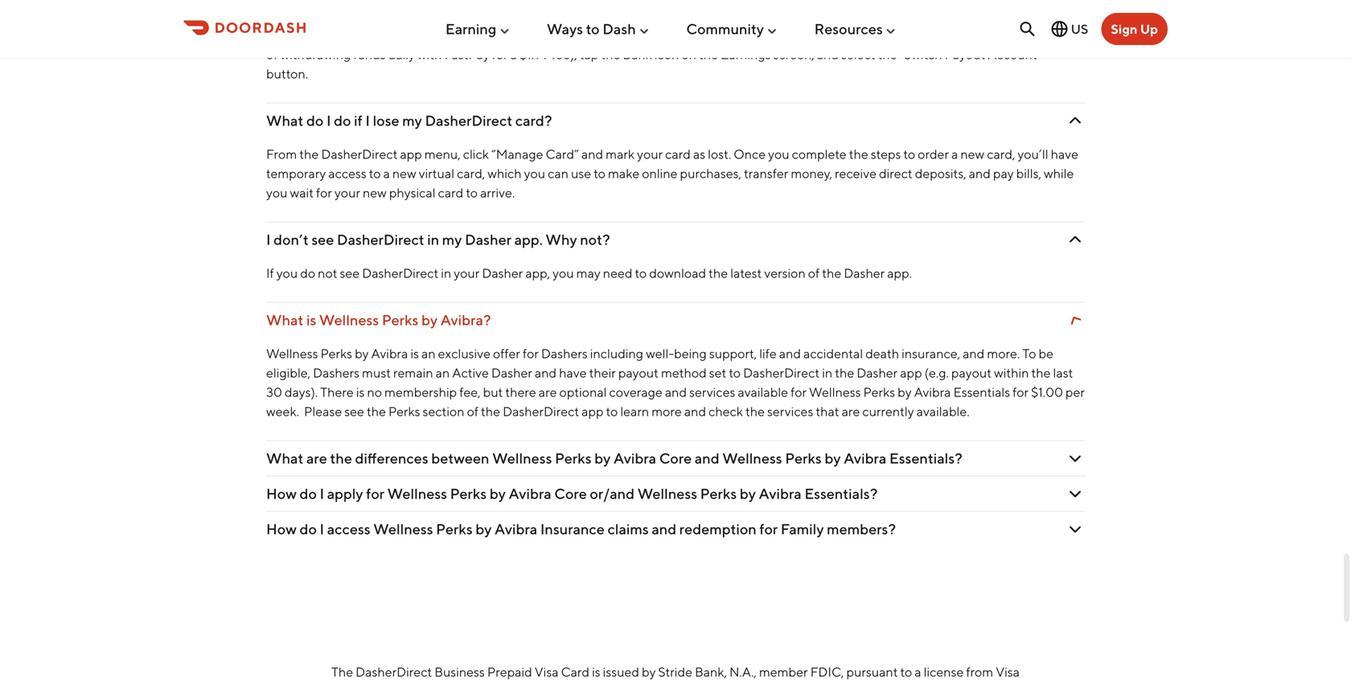 Task type: describe. For each thing, give the bounding box(es) containing it.
the left latest
[[709, 265, 728, 281]]

dasherdirect up cash
[[570, 8, 647, 23]]

to right need
[[635, 265, 647, 281]]

and right claims at bottom left
[[652, 520, 677, 538]]

0 vertical spatial see
[[312, 231, 334, 248]]

what for what do i do if i lose my dasherdirect card?
[[266, 112, 304, 129]]

activate
[[494, 8, 540, 23]]

the up account"
[[1018, 27, 1037, 42]]

dasherdirect up the "withdrawing"
[[295, 27, 371, 42]]

direct for deposits,
[[880, 166, 913, 181]]

wellness perks by avibra is an exclusive offer for dashers including well-being support, life and accidental death insurance, and more. to be eligible, dashers must remain an active dasher and have their payout method set to dasherdirect in the dasher app (e.g. payout within the last 30 days). there is no membership fee, but there are optional coverage and services available for wellness perks by avibra essentials for $1.00 per week.  please see the perks section of the dasherdirect app to learn more and check the services that are currently available.
[[266, 346, 1085, 419]]

dasherdirect down life
[[744, 365, 820, 380]]

dasher down "arrive."
[[465, 231, 512, 248]]

if
[[354, 112, 363, 129]]

1 horizontal spatial in
[[441, 265, 452, 281]]

that
[[816, 404, 840, 419]]

or/and
[[590, 485, 635, 502]]

how do i apply for wellness perks by avibra core or/and wellness perks by avibra essentials?
[[266, 485, 878, 502]]

a right order
[[952, 146, 959, 162]]

select
[[842, 46, 876, 62]]

us
[[1072, 21, 1089, 37]]

is up remain
[[411, 346, 419, 361]]

direct for deposits
[[899, 27, 933, 42]]

2 visa from the left
[[996, 664, 1020, 680]]

0 vertical spatial with
[[679, 27, 703, 42]]

dasherdirect down i don't see dasherdirect in my dasher app. why not?
[[362, 265, 439, 281]]

earning link
[[446, 14, 511, 44]]

how do i access wellness perks by avibra insurance claims and redemption for family members?
[[266, 520, 896, 538]]

i for access
[[320, 520, 324, 538]]

new up the deposits,
[[961, 146, 985, 162]]

more
[[652, 404, 682, 419]]

to inside no. once your new card arrives and you activate your dasherdirect account, you'll automatically receive payouts after every dash, at no fee, to your dasherdirect account, and you'll no longer be able to cash out daily with fast pay. to switch back to weekly direct deposits (with the option of withdrawing funds daily with fastpay for a $1.99 fee), tap the bank icon on the earnings screen, and select the "switch payout account" button.
[[758, 27, 772, 42]]

app inside from the dasherdirect app menu, click "manage card" and mark your card as lost. once you complete the steps to order a new card, you'll have temporary access to a new virtual card, which you can use to make online purchases, transfer money, receive direct deposits, and pay bills, while you wait for your new physical card to arrive.
[[400, 146, 422, 162]]

claims
[[608, 520, 649, 538]]

1 horizontal spatial no
[[483, 27, 498, 42]]

essentials? for how do i apply for wellness perks by avibra core or/and wellness perks by avibra essentials?
[[805, 485, 878, 502]]

including
[[590, 346, 644, 361]]

can
[[548, 166, 569, 181]]

community
[[687, 20, 764, 38]]

their
[[590, 365, 616, 380]]

currently
[[863, 404, 915, 419]]

avibra down currently
[[844, 450, 887, 467]]

pay
[[994, 166, 1014, 181]]

being
[[674, 346, 707, 361]]

and right arrives
[[446, 8, 468, 23]]

and left more. on the bottom of the page
[[963, 346, 985, 361]]

insurance
[[541, 520, 605, 538]]

earnings
[[721, 46, 771, 62]]

may
[[577, 265, 601, 281]]

ways to dash link
[[547, 14, 651, 44]]

1 horizontal spatial you'll
[[701, 8, 732, 23]]

the up temporary
[[300, 146, 319, 162]]

bank,
[[695, 664, 727, 680]]

download
[[650, 265, 707, 281]]

2 payout from the left
[[952, 365, 992, 380]]

and down check
[[695, 450, 720, 467]]

dasherdirect down 'physical'
[[337, 231, 425, 248]]

dasherdirect up click
[[425, 112, 513, 129]]

eligible,
[[266, 365, 311, 380]]

card inside no. once your new card arrives and you activate your dasherdirect account, you'll automatically receive payouts after every dash, at no fee, to your dasherdirect account, and you'll no longer be able to cash out daily with fast pay. to switch back to weekly direct deposits (with the option of withdrawing funds daily with fastpay for a $1.99 fee), tap the bank icon on the earnings screen, and select the "switch payout account" button.
[[378, 8, 404, 23]]

to inside the wellness perks by avibra is an exclusive offer for dashers including well-being support, life and accidental death insurance, and more. to be eligible, dashers must remain an active dasher and have their payout method set to dasherdirect in the dasher app (e.g. payout within the last 30 days). there is no membership fee, but there are optional coverage and services available for wellness perks by avibra essentials for $1.00 per week.  please see the perks section of the dasherdirect app to learn more and check the services that are currently available.
[[1023, 346, 1037, 361]]

need
[[603, 265, 633, 281]]

no.
[[266, 8, 287, 23]]

app,
[[526, 265, 551, 281]]

i don't see dasherdirect in my dasher app. why not?
[[266, 231, 610, 248]]

to up option
[[1057, 8, 1069, 23]]

0 vertical spatial card,
[[988, 146, 1016, 162]]

what are the differences between wellness perks by avibra core and wellness perks by avibra essentials?
[[266, 450, 963, 467]]

the left steps
[[850, 146, 869, 162]]

have inside from the dasherdirect app menu, click "manage card" and mark your card as lost. once you complete the steps to order a new card, you'll have temporary access to a new virtual card, which you can use to make online purchases, transfer money, receive direct deposits, and pay bills, while you wait for your new physical card to arrive.
[[1051, 146, 1079, 162]]

remain
[[393, 365, 433, 380]]

card
[[561, 664, 590, 680]]

dasher down offer
[[492, 365, 533, 380]]

latest
[[731, 265, 762, 281]]

after
[[907, 8, 934, 23]]

you up transfer
[[769, 146, 790, 162]]

section
[[423, 404, 465, 419]]

do for apply
[[300, 485, 317, 502]]

the down must
[[367, 404, 386, 419]]

why
[[546, 231, 577, 248]]

resources link
[[815, 14, 898, 44]]

2 horizontal spatial no
[[1016, 8, 1031, 23]]

icon
[[655, 46, 679, 62]]

your up the "withdrawing"
[[324, 8, 349, 23]]

and up the use
[[582, 146, 604, 162]]

death
[[866, 346, 900, 361]]

and left pay
[[969, 166, 991, 181]]

per
[[1066, 384, 1085, 400]]

30
[[266, 384, 282, 400]]

your right wait
[[335, 185, 360, 200]]

is right there
[[356, 384, 365, 400]]

cash
[[599, 27, 625, 42]]

sign up button
[[1102, 13, 1168, 45]]

temporary
[[266, 166, 326, 181]]

you left wait
[[266, 185, 288, 200]]

must
[[362, 365, 391, 380]]

to right steps
[[904, 146, 916, 162]]

active
[[452, 365, 489, 380]]

essentials? for what are the differences between wellness perks by avibra core and wellness perks by avibra essentials?
[[890, 450, 963, 467]]

avibra?
[[441, 311, 491, 329]]

on
[[682, 46, 697, 62]]

0 horizontal spatial my
[[402, 112, 422, 129]]

if
[[266, 265, 274, 281]]

access inside from the dasherdirect app menu, click "manage card" and mark your card as lost. once you complete the steps to order a new card, you'll have temporary access to a new virtual card, which you can use to make online purchases, transfer money, receive direct deposits, and pay bills, while you wait for your new physical card to arrive.
[[329, 166, 367, 181]]

the dasherdirect business prepaid visa card is issued by stride bank, n.a., member fdic, pursuant to a license from visa
[[332, 664, 1020, 682]]

chevron down image for members?
[[1066, 520, 1086, 539]]

for inside no. once your new card arrives and you activate your dasherdirect account, you'll automatically receive payouts after every dash, at no fee, to your dasherdirect account, and you'll no longer be able to cash out daily with fast pay. to switch back to weekly direct deposits (with the option of withdrawing funds daily with fastpay for a $1.99 fee), tap the bank icon on the earnings screen, and select the "switch payout account" button.
[[492, 46, 508, 62]]

apply
[[327, 485, 363, 502]]

what is wellness perks by avibra?
[[266, 311, 491, 329]]

the down weekly
[[878, 46, 898, 62]]

1 vertical spatial an
[[436, 365, 450, 380]]

and up there
[[535, 365, 557, 380]]

core for and
[[660, 450, 692, 467]]

avibra up or/and
[[614, 450, 657, 467]]

0 horizontal spatial daily
[[388, 46, 415, 62]]

do for access
[[300, 520, 317, 538]]

the down available on the bottom right of the page
[[746, 404, 765, 419]]

avibra up insurance
[[509, 485, 552, 502]]

deposits
[[935, 27, 984, 42]]

your down no.
[[266, 27, 292, 42]]

0 vertical spatial are
[[539, 384, 557, 400]]

and right life
[[780, 346, 801, 361]]

a inside no. once your new card arrives and you activate your dasherdirect account, you'll automatically receive payouts after every dash, at no fee, to your dasherdirect account, and you'll no longer be able to cash out daily with fast pay. to switch back to weekly direct deposits (with the option of withdrawing funds daily with fastpay for a $1.99 fee), tap the bank icon on the earnings screen, and select the "switch payout account" button.
[[511, 46, 517, 62]]

you left can
[[524, 166, 546, 181]]

be inside the wellness perks by avibra is an exclusive offer for dashers including well-being support, life and accidental death insurance, and more. to be eligible, dashers must remain an active dasher and have their payout method set to dasherdirect in the dasher app (e.g. payout within the last 30 days). there is no membership fee, but there are optional coverage and services available for wellness perks by avibra essentials for $1.00 per week.  please see the perks section of the dasherdirect app to learn more and check the services that are currently available.
[[1039, 346, 1054, 361]]

days).
[[285, 384, 318, 400]]

0 horizontal spatial with
[[418, 46, 442, 62]]

while
[[1044, 166, 1075, 181]]

dasherdirect inside from the dasherdirect app menu, click "manage card" and mark your card as lost. once you complete the steps to order a new card, you'll have temporary access to a new virtual card, which you can use to make online purchases, transfer money, receive direct deposits, and pay bills, while you wait for your new physical card to arrive.
[[321, 146, 398, 162]]

to right the use
[[594, 166, 606, 181]]

pursuant
[[847, 664, 898, 680]]

i for do
[[327, 112, 331, 129]]

what for what are the differences between wellness perks by avibra core and wellness perks by avibra essentials?
[[266, 450, 304, 467]]

a up 'physical'
[[383, 166, 390, 181]]

avibra up must
[[371, 346, 408, 361]]

arrive.
[[480, 185, 515, 200]]

you'll
[[1018, 146, 1049, 162]]

avibra left insurance
[[495, 520, 538, 538]]

for inside from the dasherdirect app menu, click "manage card" and mark your card as lost. once you complete the steps to order a new card, you'll have temporary access to a new virtual card, which you can use to make online purchases, transfer money, receive direct deposits, and pay bills, while you wait for your new physical card to arrive.
[[316, 185, 332, 200]]

you left 'may'
[[553, 265, 574, 281]]

license
[[924, 664, 964, 680]]

see inside the wellness perks by avibra is an exclusive offer for dashers including well-being support, life and accidental death insurance, and more. to be eligible, dashers must remain an active dasher and have their payout method set to dasherdirect in the dasher app (e.g. payout within the last 30 days). there is no membership fee, but there are optional coverage and services available for wellness perks by avibra essentials for $1.00 per week.  please see the perks section of the dasherdirect app to learn more and check the services that are currently available.
[[345, 404, 364, 419]]

chevron down image for not?
[[1066, 230, 1086, 249]]

receive inside no. once your new card arrives and you activate your dasherdirect account, you'll automatically receive payouts after every dash, at no fee, to your dasherdirect account, and you'll no longer be able to cash out daily with fast pay. to switch back to weekly direct deposits (with the option of withdrawing funds daily with fastpay for a $1.99 fee), tap the bank icon on the earnings screen, and select the "switch payout account" button.
[[814, 8, 856, 23]]

the right version
[[823, 265, 842, 281]]

fastpay
[[445, 46, 490, 62]]

use
[[571, 166, 592, 181]]

sign up
[[1112, 21, 1159, 37]]

fdic,
[[811, 664, 844, 680]]

$1.00
[[1032, 384, 1064, 400]]

1 chevron down image from the top
[[1066, 111, 1086, 130]]

ways
[[547, 20, 583, 38]]

1 horizontal spatial app.
[[888, 265, 912, 281]]

0 vertical spatial dashers
[[541, 346, 588, 361]]

life
[[760, 346, 777, 361]]

the down cash
[[601, 46, 621, 62]]

to left "arrive."
[[466, 185, 478, 200]]

exclusive
[[438, 346, 491, 361]]

payout
[[945, 46, 986, 62]]

new up 'physical'
[[393, 166, 417, 181]]

to up tap
[[584, 27, 596, 42]]

for right offer
[[523, 346, 539, 361]]

the up the $1.00
[[1032, 365, 1051, 380]]

lost.
[[708, 146, 732, 162]]

set
[[710, 365, 727, 380]]

accidental
[[804, 346, 864, 361]]

new left 'physical'
[[363, 185, 387, 200]]

2 horizontal spatial app
[[901, 365, 923, 380]]

optional
[[560, 384, 607, 400]]

to up select
[[843, 27, 855, 42]]

offer
[[493, 346, 521, 361]]

how for how do i apply for wellness perks by avibra core or/and wellness perks by avibra essentials?
[[266, 485, 297, 502]]

you inside no. once your new card arrives and you activate your dasherdirect account, you'll automatically receive payouts after every dash, at no fee, to your dasherdirect account, and you'll no longer be able to cash out daily with fast pay. to switch back to weekly direct deposits (with the option of withdrawing funds daily with fastpay for a $1.99 fee), tap the bank icon on the earnings screen, and select the "switch payout account" button.
[[470, 8, 492, 23]]

tap
[[580, 46, 599, 62]]

1 vertical spatial card
[[666, 146, 691, 162]]

dasherdirect down there
[[503, 404, 579, 419]]

issued
[[603, 664, 640, 680]]

2 horizontal spatial are
[[842, 404, 860, 419]]

ways to dash
[[547, 20, 636, 38]]

1 vertical spatial services
[[768, 404, 814, 419]]

to inside the dasherdirect business prepaid visa card is issued by stride bank, n.a., member fdic, pursuant to a license from visa
[[901, 664, 913, 680]]

dasher right version
[[844, 265, 885, 281]]

for right apply
[[366, 485, 385, 502]]

menu,
[[425, 146, 461, 162]]

2 vertical spatial card
[[438, 185, 464, 200]]

essentials
[[954, 384, 1011, 400]]

is up eligible,
[[307, 311, 316, 329]]

your down i don't see dasherdirect in my dasher app. why not?
[[454, 265, 480, 281]]

and down method
[[665, 384, 687, 400]]

to down lose
[[369, 166, 381, 181]]

redemption
[[680, 520, 757, 538]]

for down within
[[1013, 384, 1029, 400]]

1 vertical spatial account,
[[373, 27, 423, 42]]

for left the family
[[760, 520, 778, 538]]



Task type: locate. For each thing, give the bounding box(es) containing it.
services down set
[[690, 384, 736, 400]]

you right if on the left top of page
[[277, 265, 298, 281]]

0 vertical spatial daily
[[650, 27, 676, 42]]

1 visa from the left
[[535, 664, 559, 680]]

your up online
[[637, 146, 663, 162]]

(e.g.
[[925, 365, 949, 380]]

physical
[[389, 185, 436, 200]]

chevron down image for avibra
[[1066, 449, 1086, 468]]

1 horizontal spatial payout
[[952, 365, 992, 380]]

1 horizontal spatial of
[[467, 404, 479, 419]]

1 vertical spatial card,
[[457, 166, 485, 181]]

what
[[266, 112, 304, 129], [266, 311, 304, 329], [266, 450, 304, 467]]

0 vertical spatial app.
[[515, 231, 543, 248]]

are right there
[[539, 384, 557, 400]]

essentials? down available.
[[890, 450, 963, 467]]

and
[[446, 8, 468, 23], [426, 27, 448, 42], [817, 46, 839, 62], [582, 146, 604, 162], [969, 166, 991, 181], [780, 346, 801, 361], [963, 346, 985, 361], [535, 365, 557, 380], [665, 384, 687, 400], [685, 404, 707, 419], [695, 450, 720, 467], [652, 520, 677, 538]]

0 horizontal spatial to
[[758, 27, 772, 42]]

0 vertical spatial my
[[402, 112, 422, 129]]

to right the pay.
[[758, 27, 772, 42]]

fee, down active
[[460, 384, 481, 400]]

my down virtual
[[442, 231, 462, 248]]

1 horizontal spatial be
[[1039, 346, 1054, 361]]

chevron down image for core
[[1066, 484, 1086, 504]]

1 vertical spatial with
[[418, 46, 442, 62]]

sign
[[1112, 21, 1138, 37]]

do
[[307, 112, 324, 129], [334, 112, 351, 129], [300, 265, 316, 281], [300, 485, 317, 502], [300, 520, 317, 538]]

3 chevron down image from the top
[[1066, 520, 1086, 539]]

deposits,
[[915, 166, 967, 181]]

dasherdirect
[[570, 8, 647, 23], [295, 27, 371, 42], [425, 112, 513, 129], [321, 146, 398, 162], [337, 231, 425, 248], [362, 265, 439, 281], [744, 365, 820, 380], [503, 404, 579, 419], [356, 664, 432, 680]]

1 horizontal spatial my
[[442, 231, 462, 248]]

1 vertical spatial what
[[266, 311, 304, 329]]

for right available on the bottom right of the page
[[791, 384, 807, 400]]

0 horizontal spatial be
[[540, 27, 555, 42]]

in inside the wellness perks by avibra is an exclusive offer for dashers including well-being support, life and accidental death insurance, and more. to be eligible, dashers must remain an active dasher and have their payout method set to dasherdirect in the dasher app (e.g. payout within the last 30 days). there is no membership fee, but there are optional coverage and services available for wellness perks by avibra essentials for $1.00 per week.  please see the perks section of the dasherdirect app to learn more and check the services that are currently available.
[[823, 365, 833, 380]]

n.a.,
[[730, 664, 757, 680]]

i
[[327, 112, 331, 129], [366, 112, 370, 129], [266, 231, 271, 248], [320, 485, 324, 502], [320, 520, 324, 538]]

every
[[936, 8, 967, 23]]

0 vertical spatial what
[[266, 112, 304, 129]]

direct inside no. once your new card arrives and you activate your dasherdirect account, you'll automatically receive payouts after every dash, at no fee, to your dasherdirect account, and you'll no longer be able to cash out daily with fast pay. to switch back to weekly direct deposits (with the option of withdrawing funds daily with fastpay for a $1.99 fee), tap the bank icon on the earnings screen, and select the "switch payout account" button.
[[899, 27, 933, 42]]

be up last
[[1039, 346, 1054, 361]]

1 vertical spatial no
[[483, 27, 498, 42]]

access
[[329, 166, 367, 181], [327, 520, 371, 538]]

fee, inside no. once your new card arrives and you activate your dasherdirect account, you'll automatically receive payouts after every dash, at no fee, to your dasherdirect account, and you'll no longer be able to cash out daily with fast pay. to switch back to weekly direct deposits (with the option of withdrawing funds daily with fastpay for a $1.99 fee), tap the bank icon on the earnings screen, and select the "switch payout account" button.
[[1034, 8, 1055, 23]]

1 payout from the left
[[619, 365, 659, 380]]

what down 30
[[266, 450, 304, 467]]

what for what is wellness perks by avibra?
[[266, 311, 304, 329]]

business
[[435, 664, 485, 680]]

switch
[[774, 27, 811, 42]]

see
[[312, 231, 334, 248], [340, 265, 360, 281], [345, 404, 364, 419]]

have up while
[[1051, 146, 1079, 162]]

0 vertical spatial core
[[660, 450, 692, 467]]

0 horizontal spatial visa
[[535, 664, 559, 680]]

available
[[738, 384, 789, 400]]

dasherdirect inside the dasherdirect business prepaid visa card is issued by stride bank, n.a., member fdic, pursuant to a license from visa
[[356, 664, 432, 680]]

with up on
[[679, 27, 703, 42]]

resources
[[815, 20, 883, 38]]

is
[[307, 311, 316, 329], [411, 346, 419, 361], [356, 384, 365, 400], [592, 664, 601, 680]]

fee, inside the wellness perks by avibra is an exclusive offer for dashers including well-being support, life and accidental death insurance, and more. to be eligible, dashers must remain an active dasher and have their payout method set to dasherdirect in the dasher app (e.g. payout within the last 30 days). there is no membership fee, but there are optional coverage and services available for wellness perks by avibra essentials for $1.00 per week.  please see the perks section of the dasherdirect app to learn more and check the services that are currently available.
[[460, 384, 481, 400]]

0 vertical spatial once
[[289, 8, 321, 23]]

not
[[318, 265, 338, 281]]

1 vertical spatial be
[[1039, 346, 1054, 361]]

no
[[1016, 8, 1031, 23], [483, 27, 498, 42], [367, 384, 382, 400]]

0 vertical spatial you'll
[[701, 8, 732, 23]]

the down but
[[481, 404, 501, 419]]

no inside the wellness perks by avibra is an exclusive offer for dashers including well-being support, life and accidental death insurance, and more. to be eligible, dashers must remain an active dasher and have their payout method set to dasherdirect in the dasher app (e.g. payout within the last 30 days). there is no membership fee, but there are optional coverage and services available for wellness perks by avibra essentials for $1.00 per week.  please see the perks section of the dasherdirect app to learn more and check the services that are currently available.
[[367, 384, 382, 400]]

available.
[[917, 404, 970, 419]]

have inside the wellness perks by avibra is an exclusive offer for dashers including well-being support, life and accidental death insurance, and more. to be eligible, dashers must remain an active dasher and have their payout method set to dasherdirect in the dasher app (e.g. payout within the last 30 days). there is no membership fee, but there are optional coverage and services available for wellness perks by avibra essentials for $1.00 per week.  please see the perks section of the dasherdirect app to learn more and check the services that are currently available.
[[559, 365, 587, 380]]

0 vertical spatial account,
[[649, 8, 699, 23]]

1 horizontal spatial daily
[[650, 27, 676, 42]]

a left license
[[915, 664, 922, 680]]

1 vertical spatial dashers
[[313, 365, 360, 380]]

3 chevron down image from the top
[[1066, 484, 1086, 504]]

core down more
[[660, 450, 692, 467]]

an up remain
[[422, 346, 436, 361]]

with
[[679, 27, 703, 42], [418, 46, 442, 62]]

dasher left the app,
[[482, 265, 523, 281]]

steps
[[871, 146, 902, 162]]

back
[[813, 27, 841, 42]]

longer
[[500, 27, 537, 42]]

a inside the dasherdirect business prepaid visa card is issued by stride bank, n.a., member fdic, pursuant to a license from visa
[[915, 664, 922, 680]]

1 vertical spatial you'll
[[450, 27, 481, 42]]

in
[[427, 231, 440, 248], [441, 265, 452, 281], [823, 365, 833, 380]]

check
[[709, 404, 743, 419]]

1 horizontal spatial fee,
[[1034, 8, 1055, 23]]

1 vertical spatial core
[[555, 485, 587, 502]]

are up apply
[[307, 450, 327, 467]]

new up funds
[[352, 8, 376, 23]]

fee),
[[552, 46, 577, 62]]

of inside the wellness perks by avibra is an exclusive offer for dashers including well-being support, life and accidental death insurance, and more. to be eligible, dashers must remain an active dasher and have their payout method set to dasherdirect in the dasher app (e.g. payout within the last 30 days). there is no membership fee, but there are optional coverage and services available for wellness perks by avibra essentials for $1.00 per week.  please see the perks section of the dasherdirect app to learn more and check the services that are currently available.
[[467, 404, 479, 419]]

avibra down (e.g.
[[915, 384, 951, 400]]

is inside the dasherdirect business prepaid visa card is issued by stride bank, n.a., member fdic, pursuant to a license from visa
[[592, 664, 601, 680]]

to left learn
[[606, 404, 618, 419]]

dasherdirect right the
[[356, 664, 432, 680]]

access down apply
[[327, 520, 371, 538]]

2 what from the top
[[266, 311, 304, 329]]

daily up 'icon'
[[650, 27, 676, 42]]

the up apply
[[330, 450, 352, 467]]

2 vertical spatial see
[[345, 404, 364, 419]]

fee, up option
[[1034, 8, 1055, 23]]

1 horizontal spatial to
[[1023, 346, 1037, 361]]

i for apply
[[320, 485, 324, 502]]

2 vertical spatial what
[[266, 450, 304, 467]]

0 vertical spatial app
[[400, 146, 422, 162]]

from
[[967, 664, 994, 680]]

1 vertical spatial see
[[340, 265, 360, 281]]

0 horizontal spatial are
[[307, 450, 327, 467]]

within
[[995, 365, 1030, 380]]

be
[[540, 27, 555, 42], [1039, 346, 1054, 361]]

0 horizontal spatial have
[[559, 365, 587, 380]]

in down 'accidental'
[[823, 365, 833, 380]]

as
[[694, 146, 706, 162]]

transfer
[[744, 166, 789, 181]]

option
[[1040, 27, 1077, 42]]

you'll up fastpay
[[450, 27, 481, 42]]

you left activate
[[470, 8, 492, 23]]

dasher down death
[[857, 365, 898, 380]]

my
[[402, 112, 422, 129], [442, 231, 462, 248]]

for down the longer
[[492, 46, 508, 62]]

globe line image
[[1051, 19, 1070, 39]]

1 vertical spatial are
[[842, 404, 860, 419]]

once inside from the dasherdirect app menu, click "manage card" and mark your card as lost. once you complete the steps to order a new card, you'll have temporary access to a new virtual card, which you can use to make online purchases, transfer money, receive direct deposits, and pay bills, while you wait for your new physical card to arrive.
[[734, 146, 766, 162]]

avibra up the family
[[759, 485, 802, 502]]

and down back
[[817, 46, 839, 62]]

my right lose
[[402, 112, 422, 129]]

0 vertical spatial access
[[329, 166, 367, 181]]

order
[[918, 146, 949, 162]]

1 horizontal spatial are
[[539, 384, 557, 400]]

withdrawing
[[280, 46, 351, 62]]

1 vertical spatial direct
[[880, 166, 913, 181]]

a
[[511, 46, 517, 62], [952, 146, 959, 162], [383, 166, 390, 181], [915, 664, 922, 680]]

0 horizontal spatial services
[[690, 384, 736, 400]]

1 horizontal spatial account,
[[649, 8, 699, 23]]

account, up 'icon'
[[649, 8, 699, 23]]

to right able
[[586, 20, 600, 38]]

arrives
[[406, 8, 444, 23]]

0 horizontal spatial you'll
[[450, 27, 481, 42]]

1 horizontal spatial visa
[[996, 664, 1020, 680]]

see down there
[[345, 404, 364, 419]]

the right on
[[699, 46, 719, 62]]

3 what from the top
[[266, 450, 304, 467]]

your
[[324, 8, 349, 23], [542, 8, 568, 23], [266, 27, 292, 42], [637, 146, 663, 162], [335, 185, 360, 200], [454, 265, 480, 281]]

to right set
[[729, 365, 741, 380]]

funds
[[354, 46, 386, 62]]

receive inside from the dasherdirect app menu, click "manage card" and mark your card as lost. once you complete the steps to order a new card, you'll have temporary access to a new virtual card, which you can use to make online purchases, transfer money, receive direct deposits, and pay bills, while you wait for your new physical card to arrive.
[[835, 166, 877, 181]]

once up transfer
[[734, 146, 766, 162]]

1 horizontal spatial app
[[582, 404, 604, 419]]

daily
[[650, 27, 676, 42], [388, 46, 415, 62]]

$1.99
[[520, 46, 550, 62]]

1 horizontal spatial dashers
[[541, 346, 588, 361]]

1 vertical spatial access
[[327, 520, 371, 538]]

0 vertical spatial have
[[1051, 146, 1079, 162]]

1 vertical spatial to
[[1023, 346, 1037, 361]]

essentials?
[[890, 450, 963, 467], [805, 485, 878, 502]]

new inside no. once your new card arrives and you activate your dasherdirect account, you'll automatically receive payouts after every dash, at no fee, to your dasherdirect account, and you'll no longer be able to cash out daily with fast pay. to switch back to weekly direct deposits (with the option of withdrawing funds daily with fastpay for a $1.99 fee), tap the bank icon on the earnings screen, and select the "switch payout account" button.
[[352, 8, 376, 23]]

direct down steps
[[880, 166, 913, 181]]

1 how from the top
[[266, 485, 297, 502]]

not?
[[580, 231, 610, 248]]

pay.
[[732, 27, 755, 42]]

0 vertical spatial chevron down image
[[1066, 230, 1086, 249]]

please
[[304, 404, 342, 419]]

you
[[470, 8, 492, 23], [769, 146, 790, 162], [524, 166, 546, 181], [266, 185, 288, 200], [277, 265, 298, 281], [553, 265, 574, 281]]

between
[[432, 450, 490, 467]]

0 horizontal spatial no
[[367, 384, 382, 400]]

1 what from the top
[[266, 112, 304, 129]]

once inside no. once your new card arrives and you activate your dasherdirect account, you'll automatically receive payouts after every dash, at no fee, to your dasherdirect account, and you'll no longer be able to cash out daily with fast pay. to switch back to weekly direct deposits (with the option of withdrawing funds daily with fastpay for a $1.99 fee), tap the bank icon on the earnings screen, and select the "switch payout account" button.
[[289, 8, 321, 23]]

chevron down image
[[1066, 230, 1086, 249], [1066, 310, 1086, 330], [1066, 484, 1086, 504]]

your up able
[[542, 8, 568, 23]]

more.
[[988, 346, 1021, 361]]

in down i don't see dasherdirect in my dasher app. why not?
[[441, 265, 452, 281]]

dashers up optional
[[541, 346, 588, 361]]

1 horizontal spatial card
[[438, 185, 464, 200]]

0 vertical spatial in
[[427, 231, 440, 248]]

0 vertical spatial an
[[422, 346, 436, 361]]

card, down click
[[457, 166, 485, 181]]

2 vertical spatial chevron down image
[[1066, 484, 1086, 504]]

see right not on the top left of page
[[340, 265, 360, 281]]

money,
[[791, 166, 833, 181]]

weekly
[[857, 27, 897, 42]]

1 vertical spatial essentials?
[[805, 485, 878, 502]]

wellness
[[319, 311, 379, 329], [266, 346, 318, 361], [810, 384, 861, 400], [493, 450, 552, 467], [723, 450, 783, 467], [388, 485, 447, 502], [638, 485, 698, 502], [374, 520, 433, 538]]

visa
[[535, 664, 559, 680], [996, 664, 1020, 680]]

1 vertical spatial chevron down image
[[1066, 449, 1086, 468]]

membership
[[385, 384, 457, 400]]

to right more. on the bottom of the page
[[1023, 346, 1037, 361]]

0 vertical spatial chevron down image
[[1066, 111, 1086, 130]]

are right that
[[842, 404, 860, 419]]

1 chevron down image from the top
[[1066, 230, 1086, 249]]

access right temporary
[[329, 166, 367, 181]]

1 vertical spatial receive
[[835, 166, 877, 181]]

0 horizontal spatial account,
[[373, 27, 423, 42]]

what up from
[[266, 112, 304, 129]]

don't
[[274, 231, 309, 248]]

1 horizontal spatial have
[[1051, 146, 1079, 162]]

1 horizontal spatial essentials?
[[890, 450, 963, 467]]

method
[[661, 365, 707, 380]]

the
[[332, 664, 353, 680]]

bills,
[[1017, 166, 1042, 181]]

there
[[506, 384, 537, 400]]

essentials? up members?
[[805, 485, 878, 502]]

0 vertical spatial card
[[378, 8, 404, 23]]

2 vertical spatial in
[[823, 365, 833, 380]]

members?
[[827, 520, 896, 538]]

0 horizontal spatial once
[[289, 8, 321, 23]]

0 vertical spatial receive
[[814, 8, 856, 23]]

card"
[[546, 146, 579, 162]]

of right section on the bottom left of the page
[[467, 404, 479, 419]]

perks
[[382, 311, 419, 329], [321, 346, 352, 361], [864, 384, 896, 400], [389, 404, 420, 419], [555, 450, 592, 467], [786, 450, 822, 467], [450, 485, 487, 502], [701, 485, 737, 502], [436, 520, 473, 538]]

1 vertical spatial of
[[809, 265, 820, 281]]

1 vertical spatial fee,
[[460, 384, 481, 400]]

visa left card
[[535, 664, 559, 680]]

2 horizontal spatial in
[[823, 365, 833, 380]]

1 vertical spatial how
[[266, 520, 297, 538]]

2 chevron down image from the top
[[1066, 310, 1086, 330]]

services down available on the bottom right of the page
[[768, 404, 814, 419]]

1 vertical spatial chevron down image
[[1066, 310, 1086, 330]]

0 vertical spatial of
[[266, 46, 278, 62]]

if you do not see dasherdirect in your dasher app, you may need to download the latest version of the dasher app.
[[266, 265, 912, 281]]

how for how do i access wellness perks by avibra insurance claims and redemption for family members?
[[266, 520, 297, 538]]

of up button.
[[266, 46, 278, 62]]

1 vertical spatial have
[[559, 365, 587, 380]]

virtual
[[419, 166, 455, 181]]

0 vertical spatial direct
[[899, 27, 933, 42]]

core for or/and
[[555, 485, 587, 502]]

of inside no. once your new card arrives and you activate your dasherdirect account, you'll automatically receive payouts after every dash, at no fee, to your dasherdirect account, and you'll no longer be able to cash out daily with fast pay. to switch back to weekly direct deposits (with the option of withdrawing funds daily with fastpay for a $1.99 fee), tap the bank icon on the earnings screen, and select the "switch payout account" button.
[[266, 46, 278, 62]]

fast
[[706, 27, 730, 42]]

app down optional
[[582, 404, 604, 419]]

complete
[[792, 146, 847, 162]]

0 horizontal spatial core
[[555, 485, 587, 502]]

a down the longer
[[511, 46, 517, 62]]

bank
[[623, 46, 652, 62]]

version
[[765, 265, 806, 281]]

mark
[[606, 146, 635, 162]]

you'll up fast
[[701, 8, 732, 23]]

and right more
[[685, 404, 707, 419]]

in down 'physical'
[[427, 231, 440, 248]]

automatically
[[734, 8, 812, 23]]

1 horizontal spatial services
[[768, 404, 814, 419]]

online
[[642, 166, 678, 181]]

chevron down image
[[1066, 111, 1086, 130], [1066, 449, 1086, 468], [1066, 520, 1086, 539]]

0 vertical spatial essentials?
[[890, 450, 963, 467]]

coverage
[[610, 384, 663, 400]]

0 horizontal spatial in
[[427, 231, 440, 248]]

the down 'accidental'
[[835, 365, 855, 380]]

0 horizontal spatial app.
[[515, 231, 543, 248]]

1 vertical spatial in
[[441, 265, 452, 281]]

0 vertical spatial how
[[266, 485, 297, 502]]

1 vertical spatial app.
[[888, 265, 912, 281]]

card left as
[[666, 146, 691, 162]]

by inside the dasherdirect business prepaid visa card is issued by stride bank, n.a., member fdic, pursuant to a license from visa
[[642, 664, 656, 680]]

2 chevron down image from the top
[[1066, 449, 1086, 468]]

be inside no. once your new card arrives and you activate your dasherdirect account, you'll automatically receive payouts after every dash, at no fee, to your dasherdirect account, and you'll no longer be able to cash out daily with fast pay. to switch back to weekly direct deposits (with the option of withdrawing funds daily with fastpay for a $1.99 fee), tap the bank icon on the earnings screen, and select the "switch payout account" button.
[[540, 27, 555, 42]]

be left able
[[540, 27, 555, 42]]

0 horizontal spatial payout
[[619, 365, 659, 380]]

2 vertical spatial no
[[367, 384, 382, 400]]

dasher
[[465, 231, 512, 248], [482, 265, 523, 281], [844, 265, 885, 281], [492, 365, 533, 380], [857, 365, 898, 380]]

up
[[1141, 21, 1159, 37]]

0 horizontal spatial card,
[[457, 166, 485, 181]]

purchases,
[[680, 166, 742, 181]]

do for do
[[307, 112, 324, 129]]

2 horizontal spatial card
[[666, 146, 691, 162]]

direct inside from the dasherdirect app menu, click "manage card" and mark your card as lost. once you complete the steps to order a new card, you'll have temporary access to a new virtual card, which you can use to make online purchases, transfer money, receive direct deposits, and pay bills, while you wait for your new physical card to arrive.
[[880, 166, 913, 181]]

0 vertical spatial to
[[758, 27, 772, 42]]

stride
[[659, 664, 693, 680]]

app left menu,
[[400, 146, 422, 162]]

and down arrives
[[426, 27, 448, 42]]

2 how from the top
[[266, 520, 297, 538]]

no right at
[[1016, 8, 1031, 23]]

differences
[[355, 450, 429, 467]]

2 vertical spatial app
[[582, 404, 604, 419]]

from
[[266, 146, 297, 162]]



Task type: vqa. For each thing, say whether or not it's contained in the screenshot.
right the being
no



